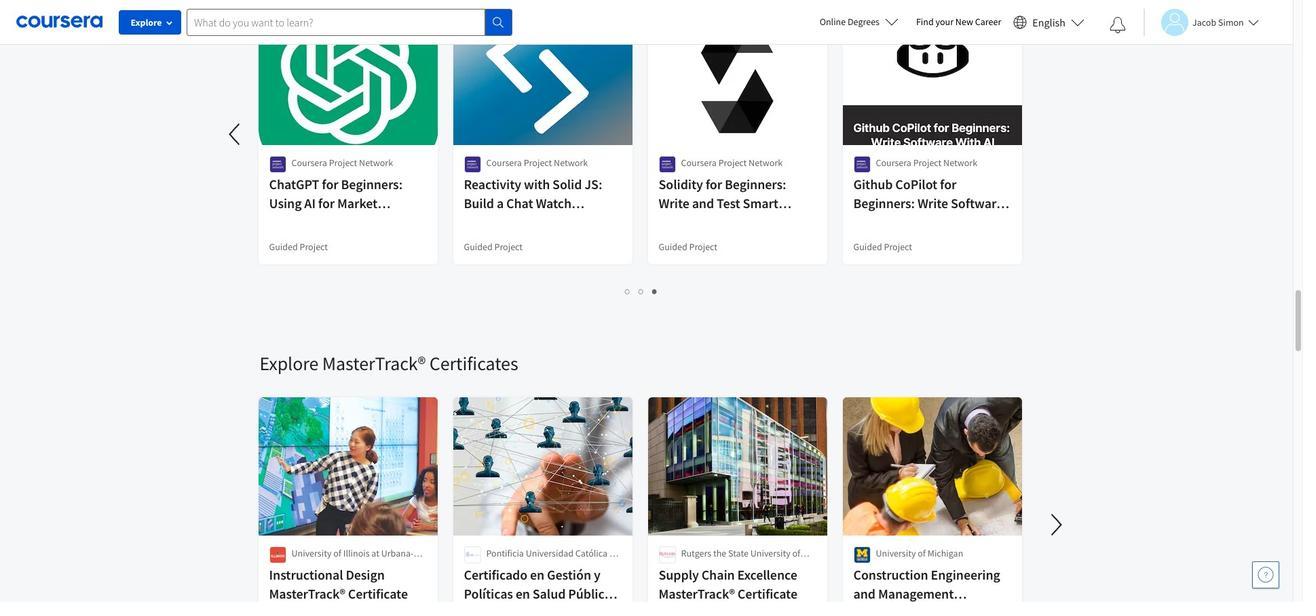 Task type: describe. For each thing, give the bounding box(es) containing it.
project up copilot
[[914, 157, 942, 169]]

online degrees button
[[809, 7, 910, 37]]

project up test
[[719, 157, 747, 169]]

certificates
[[430, 352, 518, 376]]

contracts
[[659, 214, 715, 231]]

coursera project network image for github copilot for beginners: write software with ai
[[854, 156, 871, 173]]

university of illinois at urbana- champaign
[[292, 548, 414, 574]]

rutgers the state university of new jersey
[[681, 548, 801, 574]]

write inside github copilot for beginners: write software with ai
[[918, 195, 949, 212]]

engineering
[[931, 567, 1001, 584]]

watch
[[536, 195, 572, 212]]

university of illinois at urbana-champaign image
[[269, 547, 286, 564]]

project down contracts
[[690, 241, 718, 253]]

ai inside the chatgpt for beginners: using ai for market research
[[304, 195, 316, 212]]

for up market
[[322, 176, 339, 193]]

webapp
[[464, 214, 512, 231]]

and inside construction engineering and managemen
[[854, 586, 876, 603]]

0 horizontal spatial en
[[516, 586, 530, 603]]

new inside rutgers the state university of new jersey
[[681, 562, 699, 574]]

guided for chatgpt for beginners: using ai for market research
[[269, 241, 298, 253]]

1 horizontal spatial en
[[530, 567, 545, 584]]

beginners: for market
[[341, 176, 403, 193]]

instructional
[[269, 567, 343, 584]]

your
[[936, 16, 954, 28]]

guided project for reactivity with solid js: build a chat watch webapp
[[464, 241, 523, 253]]

network for solidity for beginners: write and test smart contracts
[[749, 157, 783, 169]]

project up with
[[524, 157, 552, 169]]

1 button
[[621, 284, 635, 299]]

coursera project network for chatgpt
[[292, 157, 393, 169]]

explore for explore mastertrack® certificates
[[260, 352, 319, 376]]

network for github copilot for beginners: write software with ai
[[944, 157, 978, 169]]

reactivity with solid js: build a chat watch webapp
[[464, 176, 602, 231]]

english
[[1033, 15, 1066, 29]]

software
[[951, 195, 1004, 212]]

gestión
[[547, 567, 591, 584]]

certificate inside instructional design mastertrack® certificate
[[348, 586, 408, 603]]

urbana-
[[381, 548, 414, 560]]

pontificia universidad católica de chile image
[[464, 547, 481, 564]]

of inside rutgers the state university of new jersey
[[793, 548, 801, 560]]

instructional design mastertrack® certificate
[[269, 567, 408, 603]]

university for construction
[[876, 548, 916, 560]]

pontificia universidad católica de chile
[[487, 548, 620, 574]]

degrees
[[848, 16, 880, 28]]

3
[[653, 285, 658, 298]]

chatgpt
[[269, 176, 319, 193]]

guided project for chatgpt for beginners: using ai for market research
[[269, 241, 328, 253]]

online degrees
[[820, 16, 880, 28]]

pontificia
[[487, 548, 524, 560]]

explore mastertrack® certificates carousel element
[[253, 311, 1304, 603]]

build
[[464, 195, 494, 212]]

find your new career
[[917, 16, 1002, 28]]

guided for solidity for beginners: write and test smart contracts
[[659, 241, 688, 253]]

new inside 'link'
[[956, 16, 974, 28]]

at
[[372, 548, 380, 560]]

coursera for github
[[876, 157, 912, 169]]

guided for reactivity with solid js: build a chat watch webapp
[[464, 241, 493, 253]]

online
[[820, 16, 846, 28]]

explore mastertrack® certificates
[[260, 352, 518, 376]]

salud
[[533, 586, 566, 603]]

What do you want to learn? text field
[[187, 8, 485, 36]]

jacob simon
[[1193, 16, 1244, 28]]

copilot
[[896, 176, 938, 193]]

research
[[269, 214, 322, 231]]

list containing 1
[[260, 284, 1024, 299]]

coursera project network for github
[[876, 157, 978, 169]]

y
[[594, 567, 601, 584]]

católica
[[576, 548, 608, 560]]

next slide image
[[1041, 509, 1073, 542]]

jersey
[[701, 562, 727, 574]]

beginners: for smart
[[725, 176, 787, 193]]

of for construction
[[918, 548, 926, 560]]

coursera image
[[16, 11, 103, 33]]

coursera project network for reactivity
[[487, 157, 588, 169]]

project up the chatgpt for beginners: using ai for market research
[[329, 157, 357, 169]]

write inside solidity for beginners: write and test smart contracts
[[659, 195, 690, 212]]

for left market
[[318, 195, 335, 212]]

project down github copilot for beginners: write software with ai
[[884, 241, 913, 253]]

chatgpt for beginners: using ai for market research
[[269, 176, 403, 231]]

explore button
[[119, 10, 181, 35]]

for inside github copilot for beginners: write software with ai
[[940, 176, 957, 193]]

find
[[917, 16, 934, 28]]

excellence
[[738, 567, 798, 584]]

with
[[524, 176, 550, 193]]

with
[[854, 214, 880, 231]]



Task type: locate. For each thing, give the bounding box(es) containing it.
0 horizontal spatial write
[[659, 195, 690, 212]]

certificate
[[348, 586, 408, 603], [738, 586, 798, 603]]

1 vertical spatial ai
[[883, 214, 894, 231]]

explore inside explore dropdown button
[[131, 16, 162, 29]]

2 certificate from the left
[[738, 586, 798, 603]]

4 coursera project network from the left
[[876, 157, 978, 169]]

coursera project network up test
[[681, 157, 783, 169]]

coursera project network for solidity
[[681, 157, 783, 169]]

4 guided from the left
[[854, 241, 882, 253]]

solidity
[[659, 176, 703, 193]]

jacob simon button
[[1144, 8, 1259, 36]]

career
[[976, 16, 1002, 28]]

0 vertical spatial ai
[[304, 195, 316, 212]]

new
[[956, 16, 974, 28], [681, 562, 699, 574]]

michigan
[[928, 548, 964, 560]]

mastertrack®
[[322, 352, 426, 376], [269, 586, 346, 603], [659, 586, 735, 603]]

write down copilot
[[918, 195, 949, 212]]

coursera project network image for chatgpt for beginners: using ai for market research
[[269, 156, 286, 173]]

guided project
[[269, 241, 328, 253], [464, 241, 523, 253], [659, 241, 718, 253], [854, 241, 913, 253]]

a
[[497, 195, 504, 212]]

certificate down design
[[348, 586, 408, 603]]

0 horizontal spatial beginners:
[[341, 176, 403, 193]]

of for instructional
[[334, 548, 341, 560]]

3 coursera project network from the left
[[681, 157, 783, 169]]

1 horizontal spatial explore
[[260, 352, 319, 376]]

3 network from the left
[[749, 157, 783, 169]]

None search field
[[187, 8, 513, 36]]

coursera up solidity
[[681, 157, 717, 169]]

coursera project network image up reactivity
[[464, 156, 481, 173]]

of
[[334, 548, 341, 560], [793, 548, 801, 560], [918, 548, 926, 560]]

explore for explore
[[131, 16, 162, 29]]

and
[[692, 195, 714, 212], [854, 586, 876, 603]]

1 university from the left
[[292, 548, 332, 560]]

certificado en gestión y políticas en salud públic
[[464, 567, 612, 603]]

coursera project network up copilot
[[876, 157, 978, 169]]

1 coursera project network image from the left
[[464, 156, 481, 173]]

coursera up chatgpt
[[292, 157, 327, 169]]

university
[[292, 548, 332, 560], [751, 548, 791, 560], [876, 548, 916, 560]]

project down the research
[[300, 241, 328, 253]]

1 horizontal spatial and
[[854, 586, 876, 603]]

smart
[[743, 195, 779, 212]]

network
[[359, 157, 393, 169], [554, 157, 588, 169], [749, 157, 783, 169], [944, 157, 978, 169]]

design
[[346, 567, 385, 584]]

chain
[[702, 567, 735, 584]]

0 horizontal spatial explore
[[131, 16, 162, 29]]

supply chain excellence mastertrack® certificate
[[659, 567, 798, 603]]

test
[[717, 195, 741, 212]]

2 coursera from the left
[[487, 157, 522, 169]]

previous slide image
[[219, 118, 252, 151]]

and inside solidity for beginners: write and test smart contracts
[[692, 195, 714, 212]]

coursera project network image for solidity for beginners: write and test smart contracts
[[659, 156, 676, 173]]

certificate inside supply chain excellence mastertrack® certificate
[[738, 586, 798, 603]]

en left salud
[[516, 586, 530, 603]]

1 vertical spatial explore
[[260, 352, 319, 376]]

guided down contracts
[[659, 241, 688, 253]]

certificado
[[464, 567, 528, 584]]

1 horizontal spatial ai
[[883, 214, 894, 231]]

chat
[[507, 195, 533, 212]]

of up excellence
[[793, 548, 801, 560]]

políticas
[[464, 586, 513, 603]]

beginners: up market
[[341, 176, 403, 193]]

2 coursera project network image from the left
[[659, 156, 676, 173]]

coursera for reactivity
[[487, 157, 522, 169]]

state
[[729, 548, 749, 560]]

4 coursera from the left
[[876, 157, 912, 169]]

jacob
[[1193, 16, 1217, 28]]

coursera for chatgpt
[[292, 157, 327, 169]]

0 horizontal spatial coursera project network image
[[269, 156, 286, 173]]

university for instructional
[[292, 548, 332, 560]]

3 of from the left
[[918, 548, 926, 560]]

beginners: inside the chatgpt for beginners: using ai for market research
[[341, 176, 403, 193]]

network up smart
[[749, 157, 783, 169]]

2 guided from the left
[[464, 241, 493, 253]]

coursera project network image up solidity
[[659, 156, 676, 173]]

beginners: inside solidity for beginners: write and test smart contracts
[[725, 176, 787, 193]]

coursera project network image for reactivity with solid js: build a chat watch webapp
[[464, 156, 481, 173]]

guided project down the research
[[269, 241, 328, 253]]

for
[[322, 176, 339, 193], [706, 176, 722, 193], [940, 176, 957, 193], [318, 195, 335, 212]]

1 horizontal spatial university
[[751, 548, 791, 560]]

guided for github copilot for beginners: write software with ai
[[854, 241, 882, 253]]

for right copilot
[[940, 176, 957, 193]]

for inside solidity for beginners: write and test smart contracts
[[706, 176, 722, 193]]

university of michigan
[[876, 548, 964, 560]]

coursera
[[292, 157, 327, 169], [487, 157, 522, 169], [681, 157, 717, 169], [876, 157, 912, 169]]

2 coursera project network from the left
[[487, 157, 588, 169]]

1 write from the left
[[659, 195, 690, 212]]

coursera up github at the right top
[[876, 157, 912, 169]]

4 guided project from the left
[[854, 241, 913, 253]]

2 horizontal spatial beginners:
[[854, 195, 915, 212]]

2 of from the left
[[793, 548, 801, 560]]

beginners: inside github copilot for beginners: write software with ai
[[854, 195, 915, 212]]

guided down the research
[[269, 241, 298, 253]]

en up salud
[[530, 567, 545, 584]]

university up champaign on the left bottom of page
[[292, 548, 332, 560]]

coursera project network
[[292, 157, 393, 169], [487, 157, 588, 169], [681, 157, 783, 169], [876, 157, 978, 169]]

solid
[[553, 176, 582, 193]]

help center image
[[1258, 568, 1274, 584]]

of left michigan
[[918, 548, 926, 560]]

1 horizontal spatial new
[[956, 16, 974, 28]]

coursera project network image up chatgpt
[[269, 156, 286, 173]]

2 guided project from the left
[[464, 241, 523, 253]]

1 of from the left
[[334, 548, 341, 560]]

rutgers
[[681, 548, 712, 560]]

2 network from the left
[[554, 157, 588, 169]]

coursera up reactivity
[[487, 157, 522, 169]]

simon
[[1219, 16, 1244, 28]]

supply
[[659, 567, 699, 584]]

network up solid
[[554, 157, 588, 169]]

js:
[[585, 176, 602, 193]]

beginners: up smart
[[725, 176, 787, 193]]

1
[[625, 285, 631, 298]]

2 write from the left
[[918, 195, 949, 212]]

1 horizontal spatial write
[[918, 195, 949, 212]]

list
[[260, 284, 1024, 299]]

0 horizontal spatial university
[[292, 548, 332, 560]]

1 horizontal spatial of
[[793, 548, 801, 560]]

1 certificate from the left
[[348, 586, 408, 603]]

coursera project network image
[[269, 156, 286, 173], [659, 156, 676, 173]]

explore inside explore mastertrack® certificates carousel element
[[260, 352, 319, 376]]

coursera for solidity
[[681, 157, 717, 169]]

0 vertical spatial new
[[956, 16, 974, 28]]

github
[[854, 176, 893, 193]]

1 horizontal spatial coursera project network image
[[659, 156, 676, 173]]

0 vertical spatial en
[[530, 567, 545, 584]]

0 vertical spatial explore
[[131, 16, 162, 29]]

universidad
[[526, 548, 574, 560]]

0 horizontal spatial ai
[[304, 195, 316, 212]]

guided project for solidity for beginners: write and test smart contracts
[[659, 241, 718, 253]]

1 horizontal spatial coursera project network image
[[854, 156, 871, 173]]

explore
[[131, 16, 162, 29], [260, 352, 319, 376]]

1 coursera project network image from the left
[[269, 156, 286, 173]]

construction
[[854, 567, 929, 584]]

solidity for beginners: write and test smart contracts
[[659, 176, 787, 231]]

ai right with
[[883, 214, 894, 231]]

champaign
[[292, 562, 337, 574]]

illinois
[[343, 548, 370, 560]]

network for reactivity with solid js: build a chat watch webapp
[[554, 157, 588, 169]]

1 guided from the left
[[269, 241, 298, 253]]

guided project down contracts
[[659, 241, 718, 253]]

rutgers the state university of new jersey image
[[659, 547, 676, 564]]

show notifications image
[[1110, 17, 1126, 33]]

0 horizontal spatial certificate
[[348, 586, 408, 603]]

project down webapp
[[495, 241, 523, 253]]

3 coursera from the left
[[681, 157, 717, 169]]

0 vertical spatial and
[[692, 195, 714, 212]]

3 guided from the left
[[659, 241, 688, 253]]

guided project down webapp
[[464, 241, 523, 253]]

beginners:
[[341, 176, 403, 193], [725, 176, 787, 193], [854, 195, 915, 212]]

2
[[639, 285, 644, 298]]

network up software
[[944, 157, 978, 169]]

construction engineering and managemen
[[854, 567, 1001, 603]]

1 horizontal spatial certificate
[[738, 586, 798, 603]]

the
[[714, 548, 727, 560]]

2 coursera project network image from the left
[[854, 156, 871, 173]]

network up market
[[359, 157, 393, 169]]

2 horizontal spatial of
[[918, 548, 926, 560]]

3 university from the left
[[876, 548, 916, 560]]

coursera project network up with
[[487, 157, 588, 169]]

1 coursera from the left
[[292, 157, 327, 169]]

ai up the research
[[304, 195, 316, 212]]

new down rutgers
[[681, 562, 699, 574]]

new right your
[[956, 16, 974, 28]]

coursera project network image
[[464, 156, 481, 173], [854, 156, 871, 173]]

coursera project network up the chatgpt for beginners: using ai for market research
[[292, 157, 393, 169]]

guided project for github copilot for beginners: write software with ai
[[854, 241, 913, 253]]

market
[[337, 195, 378, 212]]

1 network from the left
[[359, 157, 393, 169]]

for up test
[[706, 176, 722, 193]]

en
[[530, 567, 545, 584], [516, 586, 530, 603]]

english button
[[1009, 0, 1090, 44]]

ai
[[304, 195, 316, 212], [883, 214, 894, 231]]

using
[[269, 195, 302, 212]]

1 horizontal spatial beginners:
[[725, 176, 787, 193]]

coursera project network image up github at the right top
[[854, 156, 871, 173]]

university up excellence
[[751, 548, 791, 560]]

2 university from the left
[[751, 548, 791, 560]]

mastertrack® inside instructional design mastertrack® certificate
[[269, 586, 346, 603]]

guided
[[269, 241, 298, 253], [464, 241, 493, 253], [659, 241, 688, 253], [854, 241, 882, 253]]

of inside university of illinois at urbana- champaign
[[334, 548, 341, 560]]

university inside university of illinois at urbana- champaign
[[292, 548, 332, 560]]

write down solidity
[[659, 195, 690, 212]]

and down construction
[[854, 586, 876, 603]]

1 vertical spatial en
[[516, 586, 530, 603]]

0 horizontal spatial coursera project network image
[[464, 156, 481, 173]]

project
[[329, 157, 357, 169], [524, 157, 552, 169], [719, 157, 747, 169], [914, 157, 942, 169], [300, 241, 328, 253], [495, 241, 523, 253], [690, 241, 718, 253], [884, 241, 913, 253]]

network for chatgpt for beginners: using ai for market research
[[359, 157, 393, 169]]

and up contracts
[[692, 195, 714, 212]]

find your new career link
[[910, 14, 1009, 31]]

guided down webapp
[[464, 241, 493, 253]]

0 horizontal spatial of
[[334, 548, 341, 560]]

of left illinois
[[334, 548, 341, 560]]

2 button
[[635, 284, 648, 299]]

1 vertical spatial new
[[681, 562, 699, 574]]

beginners: down github at the right top
[[854, 195, 915, 212]]

de
[[610, 548, 620, 560]]

3 guided project from the left
[[659, 241, 718, 253]]

0 horizontal spatial new
[[681, 562, 699, 574]]

university up construction
[[876, 548, 916, 560]]

chile
[[487, 562, 507, 574]]

ai inside github copilot for beginners: write software with ai
[[883, 214, 894, 231]]

1 coursera project network from the left
[[292, 157, 393, 169]]

2 horizontal spatial university
[[876, 548, 916, 560]]

mastertrack® inside supply chain excellence mastertrack® certificate
[[659, 586, 735, 603]]

guided down with
[[854, 241, 882, 253]]

university of michigan image
[[854, 547, 871, 564]]

0 horizontal spatial and
[[692, 195, 714, 212]]

github copilot for beginners: write software with ai
[[854, 176, 1004, 231]]

3 button
[[648, 284, 662, 299]]

certificate down excellence
[[738, 586, 798, 603]]

university inside rutgers the state university of new jersey
[[751, 548, 791, 560]]

reactivity
[[464, 176, 522, 193]]

1 guided project from the left
[[269, 241, 328, 253]]

guided project down with
[[854, 241, 913, 253]]

4 network from the left
[[944, 157, 978, 169]]

1 vertical spatial and
[[854, 586, 876, 603]]



Task type: vqa. For each thing, say whether or not it's contained in the screenshot.


